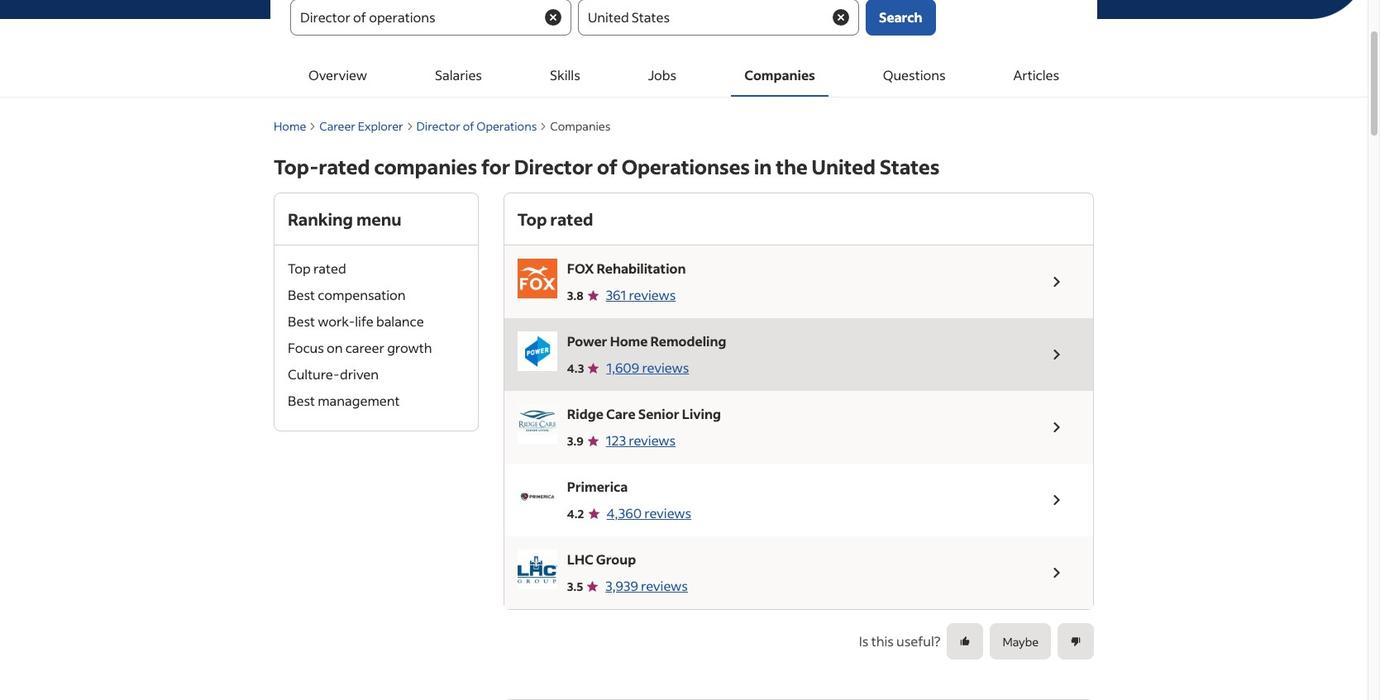 Task type: locate. For each thing, give the bounding box(es) containing it.
1 vertical spatial home
[[610, 333, 648, 350]]

best up "focus" at the left of the page
[[288, 313, 315, 330]]

reviews for 361 reviews
[[629, 286, 676, 304]]

power home remodeling, 4.3 out of 5 stars, read 1,609 reviews about power home remodeling image
[[1047, 345, 1067, 365]]

1 horizontal spatial top
[[518, 208, 547, 230]]

top
[[518, 208, 547, 230], [288, 260, 311, 277]]

0 horizontal spatial top rated
[[288, 260, 346, 277]]

career
[[320, 118, 356, 134]]

home
[[274, 118, 306, 134], [610, 333, 648, 350]]

companies
[[745, 66, 815, 84], [550, 118, 611, 134]]

top rated up fox
[[518, 208, 593, 230]]

0 vertical spatial companies
[[745, 66, 815, 84]]

overview link
[[295, 55, 381, 97]]

fox rehabilitation, 3.8 out of 5 stars, read 361 reviews about fox rehabilitation image
[[1047, 272, 1067, 292]]

in
[[754, 154, 772, 180]]

top rated link
[[288, 260, 346, 277]]

explorer
[[358, 118, 403, 134]]

companies link
[[731, 55, 829, 97], [550, 118, 611, 134]]

2 clear search input image from the left
[[831, 7, 851, 27]]

best down top rated link
[[288, 286, 315, 304]]

reviews down power home remodeling
[[642, 359, 689, 376]]

director of operations link
[[417, 118, 537, 134]]

remodeling
[[651, 333, 727, 350]]

0 horizontal spatial clear search input image
[[543, 7, 563, 27]]

director right for
[[514, 154, 593, 180]]

3,939 reviews
[[606, 577, 688, 595]]

reviews right 3,939
[[641, 577, 688, 595]]

1 vertical spatial companies
[[550, 118, 611, 134]]

top rated
[[518, 208, 593, 230], [288, 260, 346, 277]]

clear search input image
[[543, 7, 563, 27], [831, 7, 851, 27]]

director inside breadcrumbs. element
[[417, 118, 461, 134]]

1,609
[[607, 359, 640, 376]]

power
[[567, 333, 608, 350]]

1 horizontal spatial companies
[[745, 66, 815, 84]]

0 vertical spatial top rated
[[518, 208, 593, 230]]

top rated up best compensation
[[288, 260, 346, 277]]

0 horizontal spatial home
[[274, 118, 306, 134]]

0 horizontal spatial director
[[417, 118, 461, 134]]

for
[[481, 154, 510, 180]]

0 vertical spatial best
[[288, 286, 315, 304]]

1 clear search input image from the left
[[543, 7, 563, 27]]

123
[[606, 432, 626, 449]]

1 horizontal spatial clear search input image
[[831, 7, 851, 27]]

4,360 reviews
[[607, 505, 692, 522]]

rated
[[319, 154, 370, 180], [550, 208, 593, 230], [313, 260, 346, 277]]

skills link
[[537, 55, 594, 97]]

care
[[606, 405, 636, 423]]

1 vertical spatial best
[[288, 313, 315, 330]]

home up top-
[[274, 118, 306, 134]]

0 vertical spatial director
[[417, 118, 461, 134]]

4.3
[[567, 360, 584, 376]]

1 horizontal spatial top rated
[[518, 208, 593, 230]]

overview
[[308, 66, 367, 84]]

3.5
[[567, 579, 583, 594]]

articles link
[[1001, 55, 1073, 97]]

companies inside breadcrumbs. element
[[550, 118, 611, 134]]

of inside breadcrumbs. element
[[463, 118, 474, 134]]

best management
[[288, 392, 400, 409]]

1 vertical spatial top
[[288, 260, 311, 277]]

1 best from the top
[[288, 286, 315, 304]]

is this useful?
[[859, 633, 941, 650]]

focus on career growth
[[288, 339, 432, 357]]

1 horizontal spatial of
[[597, 154, 618, 180]]

reviews for 1,609 reviews
[[642, 359, 689, 376]]

jobs link
[[635, 55, 690, 97]]

career explorer
[[320, 118, 403, 134]]

best
[[288, 286, 315, 304], [288, 313, 315, 330], [288, 392, 315, 409]]

rated up fox
[[550, 208, 593, 230]]

reviews for 4,360 reviews
[[645, 505, 692, 522]]

0 horizontal spatial of
[[463, 118, 474, 134]]

management
[[318, 392, 400, 409]]

361 reviews
[[606, 286, 676, 304]]

best down the culture-
[[288, 392, 315, 409]]

0 horizontal spatial companies link
[[550, 118, 611, 134]]

rated down career
[[319, 154, 370, 180]]

top-
[[274, 154, 319, 180]]

rated up best compensation
[[313, 260, 346, 277]]

reviews right 4,360
[[645, 505, 692, 522]]

1 vertical spatial of
[[597, 154, 618, 180]]

1 vertical spatial top rated
[[288, 260, 346, 277]]

best work-life balance
[[288, 313, 424, 330]]

0 horizontal spatial companies
[[550, 118, 611, 134]]

top-rated companies for director of operationses in the united states main content
[[0, 98, 1368, 701]]

primerica
[[567, 478, 628, 495]]

maybe
[[1003, 634, 1039, 650]]

clear search input image up skills
[[543, 7, 563, 27]]

1 horizontal spatial director
[[514, 154, 593, 180]]

0 vertical spatial home
[[274, 118, 306, 134]]

growth
[[387, 339, 432, 357]]

fox rehabilitation
[[567, 260, 686, 277]]

director up companies
[[417, 118, 461, 134]]

2 best from the top
[[288, 313, 315, 330]]

lhc
[[567, 551, 594, 568]]

of left operationses
[[597, 154, 618, 180]]

united
[[812, 154, 876, 180]]

3.8
[[567, 287, 584, 303]]

Search search field
[[270, 0, 1098, 55]]

clear search input image for where field
[[831, 7, 851, 27]]

operations
[[477, 118, 537, 134]]

1 vertical spatial companies link
[[550, 118, 611, 134]]

home up 1,609
[[610, 333, 648, 350]]

3 best from the top
[[288, 392, 315, 409]]

reviews down senior
[[629, 432, 676, 449]]

clear search input image left search
[[831, 7, 851, 27]]

1 vertical spatial rated
[[550, 208, 593, 230]]

best for best management
[[288, 392, 315, 409]]

ridge care senior living
[[567, 405, 721, 423]]

2 vertical spatial best
[[288, 392, 315, 409]]

culture-
[[288, 366, 340, 383]]

reviews
[[629, 286, 676, 304], [642, 359, 689, 376], [629, 432, 676, 449], [645, 505, 692, 522], [641, 577, 688, 595]]

search button
[[866, 0, 936, 36]]

1 horizontal spatial companies link
[[731, 55, 829, 97]]

0 vertical spatial of
[[463, 118, 474, 134]]

no, it's not helpful. image
[[1070, 636, 1082, 648]]

operationses
[[622, 154, 750, 180]]

primerica, 4.2 out of 5 stars, read 4,360 reviews about primerica image
[[1047, 491, 1067, 510]]

director
[[417, 118, 461, 134], [514, 154, 593, 180]]

lhc group, 3.5 out of 5 stars, read 3,939 reviews about lhc group image
[[1047, 563, 1067, 583]]

reviews down rehabilitation
[[629, 286, 676, 304]]

of
[[463, 118, 474, 134], [597, 154, 618, 180]]

0 vertical spatial top
[[518, 208, 547, 230]]

compensation
[[318, 286, 406, 304]]

of left operations
[[463, 118, 474, 134]]



Task type: vqa. For each thing, say whether or not it's contained in the screenshot.


Task type: describe. For each thing, give the bounding box(es) containing it.
driven
[[340, 366, 379, 383]]

4.2
[[567, 506, 585, 522]]

salaries
[[435, 66, 482, 84]]

3,939
[[606, 577, 638, 595]]

1 horizontal spatial home
[[610, 333, 648, 350]]

companies link inside breadcrumbs. element
[[550, 118, 611, 134]]

ranking menu
[[288, 208, 402, 230]]

salaries link
[[422, 55, 495, 97]]

life
[[355, 313, 374, 330]]

balance
[[376, 313, 424, 330]]

career
[[345, 339, 385, 357]]

questions link
[[870, 55, 959, 97]]

home link
[[274, 118, 306, 134]]

clear search input image for the "what" field
[[543, 7, 563, 27]]

reviews for 3,939 reviews
[[641, 577, 688, 595]]

group
[[596, 551, 636, 568]]

Where field
[[578, 0, 859, 36]]

best for best work-life balance
[[288, 313, 315, 330]]

best compensation
[[288, 286, 406, 304]]

menu
[[356, 208, 402, 230]]

work-
[[318, 313, 355, 330]]

fox
[[567, 260, 594, 277]]

ranking
[[288, 208, 353, 230]]

best management link
[[288, 392, 400, 409]]

2 vertical spatial rated
[[313, 260, 346, 277]]

0 horizontal spatial top
[[288, 260, 311, 277]]

breadcrumbs. element
[[261, 98, 1108, 155]]

1 vertical spatial director
[[514, 154, 593, 180]]

123 reviews
[[606, 432, 676, 449]]

senior
[[638, 405, 680, 423]]

0 vertical spatial companies link
[[731, 55, 829, 97]]

lhc group
[[567, 551, 636, 568]]

best compensation link
[[288, 286, 406, 304]]

top-rated companies for director of operationses in the united states
[[274, 154, 940, 180]]

living
[[682, 405, 721, 423]]

maybe button
[[990, 624, 1051, 660]]

yes, it's helpful. image
[[960, 636, 971, 648]]

director of operations
[[417, 118, 537, 134]]

useful?
[[897, 633, 941, 650]]

1,609 reviews
[[607, 359, 689, 376]]

reviews for 123 reviews
[[629, 432, 676, 449]]

best work-life balance link
[[288, 313, 424, 330]]

jobs
[[648, 66, 677, 84]]

home inside breadcrumbs. element
[[274, 118, 306, 134]]

What field
[[290, 0, 572, 36]]

ridge
[[567, 405, 604, 423]]

ridge care senior living, 3.9 out of 5 stars, read 123 reviews about ridge care senior living image
[[1047, 418, 1067, 438]]

4,360
[[607, 505, 642, 522]]

0 vertical spatial rated
[[319, 154, 370, 180]]

culture-driven
[[288, 366, 379, 383]]

361
[[606, 286, 626, 304]]

3.9
[[567, 433, 584, 449]]

rehabilitation
[[597, 260, 686, 277]]

states
[[880, 154, 940, 180]]

focus on career growth link
[[288, 339, 432, 357]]

is
[[859, 633, 869, 650]]

career explorer link
[[320, 118, 403, 134]]

on
[[327, 339, 343, 357]]

skills
[[550, 66, 580, 84]]

this
[[872, 633, 894, 650]]

the
[[776, 154, 808, 180]]

articles
[[1014, 66, 1060, 84]]

culture-driven link
[[288, 366, 379, 383]]

companies
[[374, 154, 477, 180]]

power home remodeling
[[567, 333, 727, 350]]

search
[[879, 8, 923, 26]]

best for best compensation
[[288, 286, 315, 304]]

focus
[[288, 339, 324, 357]]

questions
[[883, 66, 946, 84]]



